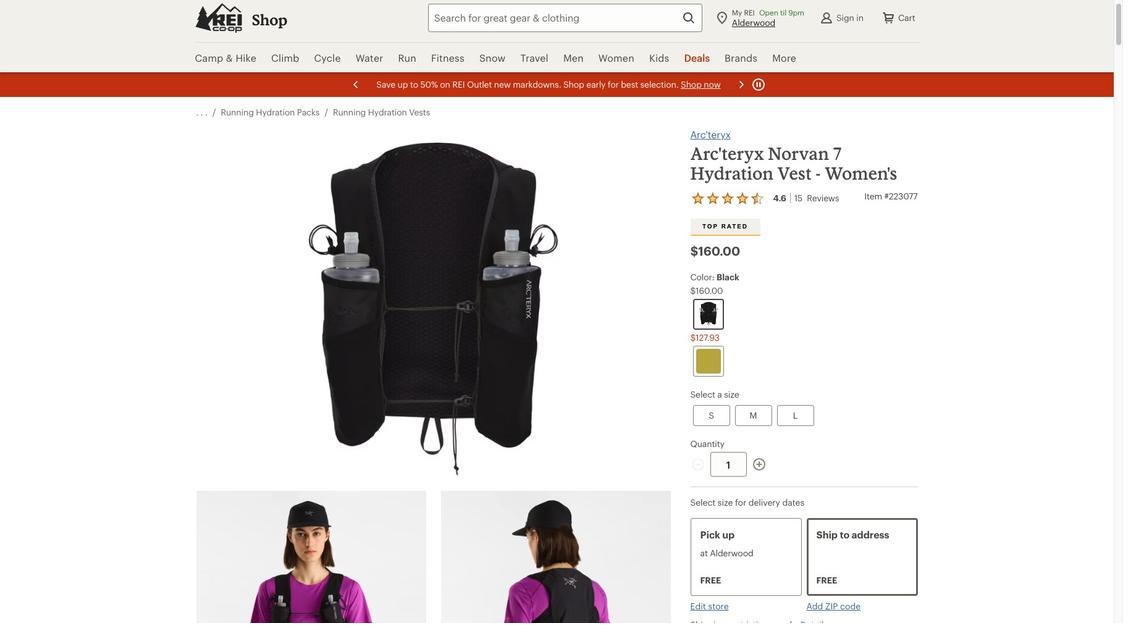 Task type: locate. For each thing, give the bounding box(es) containing it.
select up pick
[[691, 497, 716, 508]]

2 horizontal spatial hydration
[[691, 163, 774, 184]]

s button
[[693, 405, 730, 426]]

hydration left "packs"
[[256, 107, 295, 117]]

a
[[718, 389, 722, 400]]

decrement quantity image
[[691, 457, 705, 472]]

to right the ship at the right
[[840, 529, 850, 541]]

1 horizontal spatial up
[[723, 529, 735, 541]]

hydration
[[256, 107, 295, 117], [368, 107, 407, 117], [691, 163, 774, 184]]

water button
[[348, 43, 391, 74]]

. . . button
[[196, 107, 208, 118]]

/ right "packs"
[[325, 107, 328, 117]]

1 horizontal spatial .
[[201, 107, 203, 117]]

rei right my
[[744, 8, 755, 16]]

shop inside shop banner
[[252, 11, 287, 28]]

$127.93
[[691, 332, 720, 343]]

2 select from the top
[[691, 497, 716, 508]]

1 select from the top
[[691, 389, 715, 400]]

0 vertical spatial to
[[410, 79, 418, 90]]

rei co-op, go to rei.com home page image
[[195, 3, 242, 32]]

m
[[750, 410, 757, 421]]

1 horizontal spatial /
[[325, 107, 328, 117]]

alderwood down open
[[732, 17, 776, 28]]

0 horizontal spatial .
[[196, 107, 199, 117]]

pause banner message scrolling image
[[751, 77, 766, 92]]

0 vertical spatial alderwood
[[732, 17, 776, 28]]

hike
[[236, 52, 256, 64]]

None number field
[[710, 452, 747, 477]]

free up zip
[[817, 575, 838, 586]]

1 free from the left
[[700, 575, 721, 586]]

sign in link
[[814, 5, 869, 30]]

rei
[[744, 8, 755, 16], [452, 79, 465, 90]]

1 vertical spatial to
[[840, 529, 850, 541]]

add zip code
[[807, 601, 861, 612]]

shop
[[252, 11, 287, 28], [563, 79, 584, 90], [681, 79, 702, 90]]

1 vertical spatial arc'teryx
[[691, 143, 764, 164]]

camp & hike
[[195, 52, 256, 64]]

arc'teryx link
[[691, 128, 731, 142]]

select
[[691, 389, 715, 400], [691, 497, 716, 508]]

increment quantity image
[[752, 457, 767, 472]]

rei right on
[[452, 79, 465, 90]]

size up pick up
[[718, 497, 733, 508]]

til
[[780, 8, 787, 16]]

s
[[709, 410, 714, 421]]

running
[[221, 107, 254, 117], [333, 107, 366, 117]]

1 arc'teryx from the top
[[691, 129, 731, 140]]

1 horizontal spatial to
[[840, 529, 850, 541]]

$160.00
[[691, 243, 740, 258], [691, 286, 723, 296]]

at
[[700, 548, 708, 559]]

up for save
[[397, 79, 408, 90]]

1 horizontal spatial free
[[817, 575, 838, 586]]

on
[[440, 79, 450, 90]]

color: black
[[691, 272, 739, 282]]

running down previous message image
[[333, 107, 366, 117]]

dates
[[783, 497, 805, 508]]

select a size
[[691, 389, 739, 400]]

0 horizontal spatial up
[[397, 79, 408, 90]]

arc'teryx
[[691, 129, 731, 140], [691, 143, 764, 164]]

1 running from the left
[[221, 107, 254, 117]]

previous message image
[[348, 77, 363, 92]]

rei co-op, go to rei.com home page link
[[195, 3, 242, 32]]

hydration down save
[[368, 107, 407, 117]]

0 vertical spatial rei
[[744, 8, 755, 16]]

1 vertical spatial rei
[[452, 79, 465, 90]]

color: lampyre/sprint image
[[696, 349, 721, 374]]

0 horizontal spatial hydration
[[256, 107, 295, 117]]

rei inside promotional messages marquee
[[452, 79, 465, 90]]

&
[[226, 52, 233, 64]]

2 horizontal spatial .
[[205, 107, 208, 117]]

15 reviews
[[795, 193, 839, 203]]

0 horizontal spatial running
[[221, 107, 254, 117]]

0 vertical spatial arc'teryx
[[691, 129, 731, 140]]

hydration down arc'teryx link
[[691, 163, 774, 184]]

free
[[700, 575, 721, 586], [817, 575, 838, 586]]

brands button
[[718, 43, 765, 74]]

0 horizontal spatial rei
[[452, 79, 465, 90]]

brands
[[725, 52, 758, 64]]

in
[[857, 12, 864, 23]]

running right the . . . dropdown button
[[221, 107, 254, 117]]

cart
[[898, 12, 916, 23]]

size
[[724, 389, 739, 400], [718, 497, 733, 508]]

color:
[[691, 272, 715, 282]]

free up "edit store" at right bottom
[[700, 575, 721, 586]]

cart link
[[874, 3, 923, 32]]

1 horizontal spatial for
[[735, 497, 747, 508]]

address
[[852, 529, 890, 541]]

$160.00 down color:
[[691, 286, 723, 296]]

for left delivery
[[735, 497, 747, 508]]

alderwood down pick up
[[710, 548, 754, 559]]

to
[[410, 79, 418, 90], [840, 529, 850, 541]]

my
[[732, 8, 742, 16]]

None field
[[428, 3, 703, 32]]

0 horizontal spatial free
[[700, 575, 721, 586]]

to left 50%
[[410, 79, 418, 90]]

up right pick
[[723, 529, 735, 541]]

run
[[398, 52, 417, 64]]

1 horizontal spatial running
[[333, 107, 366, 117]]

arc'teryx down arc'teryx link
[[691, 143, 764, 164]]

rated
[[722, 223, 748, 230]]

1 vertical spatial $160.00
[[691, 286, 723, 296]]

shop up "climb"
[[252, 11, 287, 28]]

0 vertical spatial select
[[691, 389, 715, 400]]

7
[[833, 143, 842, 164]]

for
[[608, 79, 619, 90], [735, 497, 747, 508]]

up inside promotional messages marquee
[[397, 79, 408, 90]]

1 horizontal spatial rei
[[744, 8, 755, 16]]

color: black image
[[699, 302, 718, 327]]

0 horizontal spatial to
[[410, 79, 418, 90]]

women
[[599, 52, 635, 64]]

cycle button
[[307, 43, 348, 74]]

for left best
[[608, 79, 619, 90]]

None search field
[[406, 3, 703, 32]]

#223077
[[885, 191, 918, 201]]

more button
[[765, 43, 804, 74]]

outlet
[[467, 79, 492, 90]]

women button
[[591, 43, 642, 74]]

markdowns.
[[513, 79, 561, 90]]

0 vertical spatial up
[[397, 79, 408, 90]]

1 . from the left
[[196, 107, 199, 117]]

.
[[196, 107, 199, 117], [201, 107, 203, 117], [205, 107, 208, 117]]

shop left now
[[681, 79, 702, 90]]

$160.00 down top
[[691, 243, 740, 258]]

0 horizontal spatial for
[[608, 79, 619, 90]]

to inside promotional messages marquee
[[410, 79, 418, 90]]

up
[[397, 79, 408, 90], [723, 529, 735, 541]]

store
[[708, 601, 729, 612]]

shop left 'early'
[[563, 79, 584, 90]]

arc'teryx down now
[[691, 129, 731, 140]]

zip
[[826, 601, 838, 612]]

kids
[[649, 52, 670, 64]]

size right the "a" at the bottom right of page
[[724, 389, 739, 400]]

. . . / running hydration packs / running hydration vests
[[196, 107, 430, 117]]

1 vertical spatial size
[[718, 497, 733, 508]]

code
[[841, 601, 861, 612]]

2 arc'teryx from the top
[[691, 143, 764, 164]]

edit store button
[[691, 601, 729, 612]]

0 horizontal spatial /
[[213, 107, 216, 117]]

deals
[[684, 52, 710, 64]]

1 $160.00 from the top
[[691, 243, 740, 258]]

none field inside shop banner
[[428, 3, 703, 32]]

up right save
[[397, 79, 408, 90]]

0 horizontal spatial shop
[[252, 11, 287, 28]]

/ right the . . . dropdown button
[[213, 107, 216, 117]]

shop banner
[[0, 0, 1114, 74]]

l button
[[777, 405, 814, 426]]

alderwood
[[732, 17, 776, 28], [710, 548, 754, 559]]

select left the "a" at the bottom right of page
[[691, 389, 715, 400]]

edit store
[[691, 601, 729, 612]]

0 vertical spatial for
[[608, 79, 619, 90]]

1 vertical spatial up
[[723, 529, 735, 541]]

1 vertical spatial select
[[691, 497, 716, 508]]

0 vertical spatial $160.00
[[691, 243, 740, 258]]



Task type: describe. For each thing, give the bounding box(es) containing it.
l
[[793, 410, 798, 421]]

2 / from the left
[[325, 107, 328, 117]]

shop link
[[252, 11, 287, 29]]

camp & hike button
[[195, 43, 264, 74]]

my rei open til 9pm alderwood
[[732, 8, 805, 28]]

select for select a size
[[691, 389, 715, 400]]

1 vertical spatial alderwood
[[710, 548, 754, 559]]

running hydration vests link
[[333, 107, 430, 118]]

black
[[717, 272, 739, 282]]

sign in
[[837, 12, 864, 23]]

select a size element
[[691, 389, 918, 429]]

early
[[586, 79, 606, 90]]

item #223077
[[865, 191, 918, 201]]

2 horizontal spatial shop
[[681, 79, 702, 90]]

camp
[[195, 52, 223, 64]]

15
[[795, 193, 803, 203]]

1 vertical spatial for
[[735, 497, 747, 508]]

sign
[[837, 12, 855, 23]]

water
[[356, 52, 383, 64]]

1 horizontal spatial shop
[[563, 79, 584, 90]]

travel button
[[513, 43, 556, 74]]

0 vertical spatial size
[[724, 389, 739, 400]]

pick up
[[700, 529, 735, 541]]

edit
[[691, 601, 706, 612]]

rei inside my rei open til 9pm alderwood
[[744, 8, 755, 16]]

m button
[[735, 405, 772, 426]]

add
[[807, 601, 823, 612]]

at alderwood
[[700, 548, 754, 559]]

alderwood inside my rei open til 9pm alderwood
[[732, 17, 776, 28]]

climb button
[[264, 43, 307, 74]]

select size for delivery dates
[[691, 497, 805, 508]]

50%
[[420, 79, 438, 90]]

next message image
[[734, 77, 749, 92]]

run button
[[391, 43, 424, 74]]

deals button
[[677, 43, 718, 74]]

delivery
[[749, 497, 780, 508]]

snow
[[479, 52, 506, 64]]

women's
[[825, 163, 898, 184]]

top rated
[[703, 223, 748, 230]]

ship
[[817, 529, 838, 541]]

2 free from the left
[[817, 575, 838, 586]]

-
[[816, 163, 821, 184]]

hydration inside "arc'teryx arc'teryx norvan 7 hydration vest - women's"
[[691, 163, 774, 184]]

now
[[704, 79, 721, 90]]

none search field inside shop banner
[[406, 3, 703, 32]]

reviews
[[807, 193, 839, 203]]

1 horizontal spatial hydration
[[368, 107, 407, 117]]

fitness
[[431, 52, 465, 64]]

new
[[494, 79, 511, 90]]

travel
[[521, 52, 549, 64]]

save up to 50% on rei outlet new markdowns. shop early for best selection. shop now
[[376, 79, 721, 90]]

cycle
[[314, 52, 341, 64]]

quantity
[[691, 439, 725, 449]]

add zip code button
[[807, 601, 861, 612]]

packs
[[297, 107, 320, 117]]

climb
[[271, 52, 299, 64]]

open
[[759, 8, 779, 16]]

more
[[773, 52, 797, 64]]

snow button
[[472, 43, 513, 74]]

2 . from the left
[[201, 107, 203, 117]]

3 . from the left
[[205, 107, 208, 117]]

2 running from the left
[[333, 107, 366, 117]]

running hydration packs link
[[221, 107, 320, 118]]

promotional messages marquee
[[0, 72, 1114, 97]]

men
[[564, 52, 584, 64]]

for inside promotional messages marquee
[[608, 79, 619, 90]]

vests
[[409, 107, 430, 117]]

arc'teryx arc'teryx norvan 7 hydration vest - women's
[[691, 129, 898, 184]]

2 $160.00 from the top
[[691, 286, 723, 296]]

top rated button
[[691, 219, 760, 235]]

selection.
[[640, 79, 679, 90]]

1 / from the left
[[213, 107, 216, 117]]

vest
[[778, 163, 812, 184]]

Search for great gear & clothing text field
[[428, 3, 703, 32]]

search image
[[682, 10, 696, 25]]

save
[[376, 79, 395, 90]]

pick
[[700, 529, 721, 541]]

4.6
[[773, 193, 786, 203]]

up for pick
[[723, 529, 735, 541]]

ship to address
[[817, 529, 890, 541]]

select for select size for delivery dates
[[691, 497, 716, 508]]

item
[[865, 191, 883, 201]]

best
[[621, 79, 638, 90]]

fitness button
[[424, 43, 472, 74]]

9pm
[[789, 8, 805, 16]]

men button
[[556, 43, 591, 74]]

top
[[703, 223, 719, 230]]



Task type: vqa. For each thing, say whether or not it's contained in the screenshot.
rabbit ez tee long-sleeve t-shirt - women's 0 image
no



